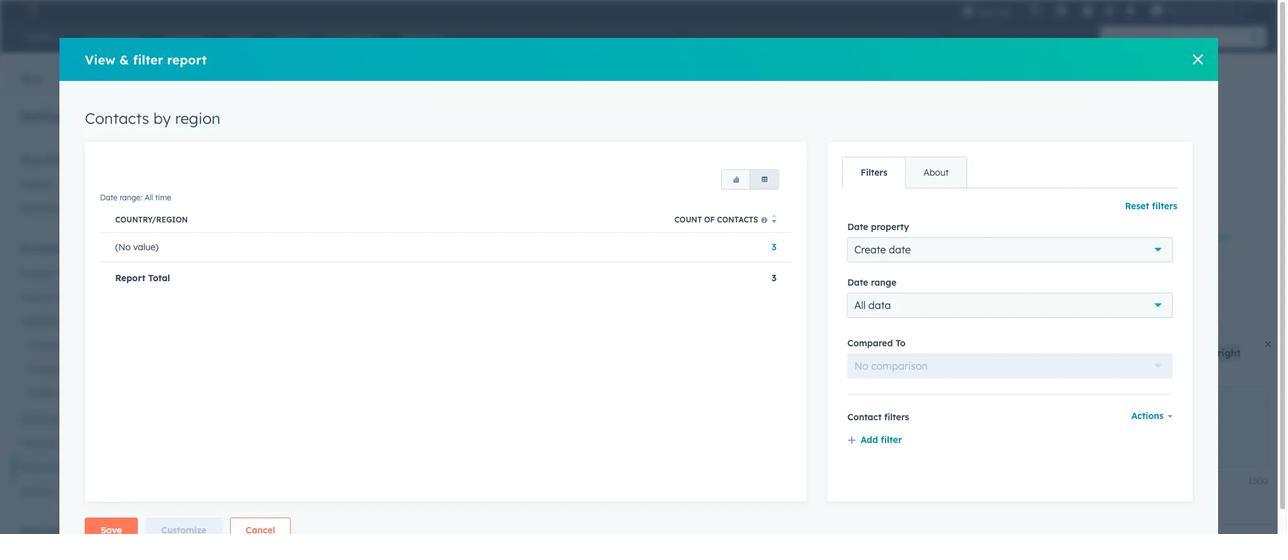 Task type: vqa. For each thing, say whether or not it's contained in the screenshot.
banner
no



Task type: describe. For each thing, give the bounding box(es) containing it.
actions button for total contacts
[[662, 228, 703, 246]]

notifications link
[[13, 197, 132, 221]]

search button
[[1246, 27, 1267, 48]]

connected
[[28, 340, 73, 351]]

menu containing apoptosis studios 2
[[954, 0, 1263, 20]]

integrations
[[20, 316, 72, 327]]

1 horizontal spatial consent
[[296, 67, 354, 86]]

back
[[21, 73, 43, 85]]

calling icon button
[[1025, 2, 1047, 18]]

users & teams
[[20, 292, 82, 303]]

add filter
[[861, 435, 903, 446]]

actions for total contacts
[[662, 232, 694, 243]]

actions button for unsubscribed contacts
[[1196, 228, 1237, 246]]

marketplace
[[20, 414, 72, 426]]

0 horizontal spatial contacts
[[85, 109, 149, 128]]

by
[[154, 109, 171, 128]]

0
[[983, 320, 994, 342]]

calling icon image
[[1030, 5, 1042, 16]]

& for filter
[[119, 52, 129, 67]]

email service provider link
[[13, 381, 132, 405]]

count of contacts
[[675, 215, 759, 225]]

email
[[28, 388, 51, 399]]

search image
[[1252, 33, 1261, 42]]

code
[[58, 438, 80, 450]]

data for data privacy & consent
[[184, 67, 220, 86]]

account defaults
[[20, 268, 92, 279]]

reset filters
[[1126, 201, 1178, 212]]

settings link
[[1102, 3, 1118, 17]]

contacts by region
[[85, 109, 221, 128]]

1 3 from the top
[[772, 242, 777, 253]]

create
[[855, 244, 887, 256]]

data for data privacy
[[202, 106, 223, 118]]

help button
[[1078, 0, 1100, 20]]

hubspot link
[[15, 3, 47, 18]]

data
[[869, 299, 892, 312]]

range: inside contacts by region dialog
[[120, 193, 142, 202]]

privacy for data privacy
[[226, 106, 256, 118]]

reset
[[1126, 201, 1150, 212]]

contacts for total contacts
[[241, 230, 295, 245]]

2
[[1238, 5, 1243, 15]]

create date
[[855, 244, 911, 256]]

date property
[[848, 222, 910, 233]]

all data
[[855, 299, 892, 312]]

interactive chart image
[[206, 478, 1237, 535]]

private apps
[[28, 364, 81, 375]]

account for account defaults
[[20, 268, 54, 279]]

account setup element
[[13, 242, 132, 504]]

1 horizontal spatial all
[[784, 264, 793, 273]]

your preferences
[[20, 154, 106, 166]]

apps for private apps
[[60, 364, 81, 375]]

reset filters button
[[1126, 199, 1178, 214]]

& for teams
[[46, 292, 52, 303]]

date
[[889, 244, 911, 256]]

1 horizontal spatial total
[[206, 230, 237, 245]]

privacy inside the account setup element
[[20, 462, 51, 474]]

notifications button
[[1121, 0, 1142, 20]]

to
[[896, 338, 906, 349]]

filters for contact filters
[[885, 412, 910, 423]]

value)
[[133, 242, 159, 253]]

studios
[[1207, 5, 1236, 15]]

report
[[167, 52, 207, 67]]

tracking code link
[[13, 432, 132, 456]]

private apps link
[[13, 357, 132, 381]]

count for count of contacts 0
[[946, 307, 973, 317]]

date left range
[[848, 277, 869, 289]]

data privacy
[[202, 106, 256, 118]]

contacts for count of contacts 0
[[989, 307, 1031, 317]]

0 horizontal spatial all
[[145, 193, 153, 202]]

integrations button
[[13, 309, 132, 333]]

marketplace downloads link
[[13, 408, 132, 432]]

your preferences element
[[13, 153, 132, 221]]

date up country/region
[[100, 193, 118, 202]]

hubspot image
[[23, 3, 38, 18]]

compared to
[[848, 338, 906, 349]]

add
[[861, 435, 879, 446]]

view
[[85, 52, 116, 67]]

about link
[[906, 158, 967, 188]]

back link
[[0, 67, 51, 92]]

count of contacts 0
[[946, 307, 1031, 342]]

provider
[[87, 388, 121, 399]]

contact filters
[[848, 412, 910, 423]]

your
[[20, 154, 44, 166]]

date up create
[[848, 222, 869, 233]]

users & teams link
[[13, 285, 132, 309]]

privacy for data privacy & consent
[[224, 67, 276, 86]]

account defaults link
[[13, 261, 132, 285]]

create date button
[[848, 237, 1173, 263]]

date down unsubscribed
[[739, 264, 757, 273]]

actions button for contact filters
[[1132, 408, 1173, 425]]

no comparison button
[[848, 354, 1173, 379]]

data privacy dashboard
[[184, 137, 340, 153]]

1 horizontal spatial time
[[795, 264, 811, 273]]

total inside contacts by region dialog
[[148, 273, 170, 284]]

comparison
[[872, 360, 928, 373]]

data privacy & consent
[[184, 67, 354, 86]]

upgrade image
[[963, 6, 974, 17]]

property
[[871, 222, 910, 233]]

connected apps link
[[13, 333, 132, 357]]

all inside popup button
[[855, 299, 866, 312]]

time inside contacts by region dialog
[[155, 193, 171, 202]]



Task type: locate. For each thing, give the bounding box(es) containing it.
account setup
[[20, 242, 93, 255]]

apoptosis
[[1166, 5, 1205, 15]]

data for data privacy dashboard
[[184, 137, 215, 153]]

2 vertical spatial all
[[855, 299, 866, 312]]

1 horizontal spatial contacts
[[718, 215, 759, 225]]

email service provider
[[28, 388, 121, 399]]

1 vertical spatial filters
[[885, 412, 910, 423]]

1 horizontal spatial range:
[[759, 264, 782, 273]]

2 contacts from the left
[[829, 230, 884, 245]]

0 horizontal spatial date range: all time
[[100, 193, 171, 202]]

1 vertical spatial 3
[[772, 273, 777, 284]]

report total
[[115, 273, 170, 284]]

actions for contact filters
[[1132, 411, 1165, 422]]

unsubscribed
[[739, 230, 826, 245]]

all data button
[[848, 293, 1173, 318]]

filter
[[133, 52, 163, 67], [881, 435, 903, 446]]

date range: all time up country/region
[[100, 193, 171, 202]]

all up country/region
[[145, 193, 153, 202]]

all down unsubscribed
[[784, 264, 793, 273]]

2 account from the top
[[20, 268, 54, 279]]

1 vertical spatial contacts
[[718, 215, 759, 225]]

1 vertical spatial consent
[[62, 462, 96, 474]]

report
[[115, 273, 145, 284]]

data privacy link
[[185, 97, 274, 127]]

& inside contacts by region dialog
[[119, 52, 129, 67]]

(no
[[115, 242, 131, 253]]

apps up private apps link
[[75, 340, 96, 351]]

preferences
[[47, 154, 106, 166]]

apoptosis studios 2
[[1166, 5, 1243, 15]]

consent up security link
[[62, 462, 96, 474]]

date range: all time
[[100, 193, 171, 202], [739, 264, 811, 273]]

&
[[119, 52, 129, 67], [281, 67, 292, 86], [46, 292, 52, 303], [53, 462, 60, 474]]

time
[[155, 193, 171, 202], [795, 264, 811, 273]]

contacts left press to sort. element
[[718, 215, 759, 225]]

privacy down data privacy at the left top
[[219, 137, 267, 153]]

tracking
[[20, 438, 56, 450]]

security
[[20, 486, 54, 498]]

of inside count of contacts 0
[[976, 307, 987, 317]]

account for account setup
[[20, 242, 61, 255]]

add filter button
[[848, 428, 1173, 457]]

contacts for unsubscribed contacts
[[829, 230, 884, 245]]

of
[[705, 215, 715, 225], [976, 307, 987, 317]]

time up country/region
[[155, 193, 171, 202]]

1 vertical spatial total
[[148, 273, 170, 284]]

filters for reset filters
[[1153, 201, 1178, 212]]

0 horizontal spatial contacts
[[241, 230, 295, 245]]

close image
[[1193, 54, 1204, 65]]

1 vertical spatial apps
[[60, 364, 81, 375]]

0 vertical spatial filter
[[133, 52, 163, 67]]

Search HubSpot search field
[[1101, 27, 1256, 48]]

marketplaces image
[[1057, 6, 1068, 17]]

press to sort. element
[[772, 215, 777, 225]]

range: down 3 "button"
[[759, 264, 782, 273]]

1 vertical spatial filter
[[881, 435, 903, 446]]

0 vertical spatial count
[[675, 215, 702, 225]]

group
[[722, 170, 780, 190]]

2 horizontal spatial contacts
[[989, 307, 1031, 317]]

press to sort. image
[[772, 215, 777, 223]]

actions button
[[662, 228, 703, 246], [1196, 228, 1237, 246], [1132, 408, 1173, 425], [1196, 431, 1237, 448]]

date range: all time inside contacts by region dialog
[[100, 193, 171, 202]]

count inside count of contacts 0
[[946, 307, 973, 317]]

privacy up data privacy dashboard
[[226, 106, 256, 118]]

0 horizontal spatial total
[[148, 273, 170, 284]]

1 horizontal spatial count
[[946, 307, 973, 317]]

tracking code
[[20, 438, 80, 450]]

contacts up 0
[[989, 307, 1031, 317]]

2 3 from the top
[[772, 273, 777, 284]]

filters right reset at the top right of the page
[[1153, 201, 1178, 212]]

0 vertical spatial all
[[145, 193, 153, 202]]

users
[[20, 292, 44, 303]]

no
[[855, 360, 869, 373]]

0 vertical spatial total
[[206, 230, 237, 245]]

privacy
[[224, 67, 276, 86], [226, 106, 256, 118], [219, 137, 267, 153], [20, 462, 51, 474]]

account up users
[[20, 268, 54, 279]]

all
[[145, 193, 153, 202], [784, 264, 793, 273], [855, 299, 866, 312]]

0 vertical spatial data
[[184, 67, 220, 86]]

tara schultz image
[[1152, 4, 1164, 16]]

0 vertical spatial apps
[[75, 340, 96, 351]]

filter left report
[[133, 52, 163, 67]]

1 horizontal spatial filter
[[881, 435, 903, 446]]

marketplaces button
[[1049, 0, 1076, 20]]

contacts inside count of contacts 0
[[989, 307, 1031, 317]]

2 vertical spatial contacts
[[989, 307, 1031, 317]]

contact
[[848, 412, 882, 423]]

data right by
[[202, 106, 223, 118]]

filters up add filter on the right bottom of page
[[885, 412, 910, 423]]

0 vertical spatial range:
[[120, 193, 142, 202]]

security link
[[13, 480, 132, 504]]

1 vertical spatial time
[[795, 264, 811, 273]]

all left data
[[855, 299, 866, 312]]

contacts
[[241, 230, 295, 245], [829, 230, 884, 245]]

0 horizontal spatial count
[[675, 215, 702, 225]]

date range: all time down 3 "button"
[[739, 264, 811, 273]]

privacy & consent
[[20, 462, 96, 474]]

1 vertical spatial account
[[20, 268, 54, 279]]

dashboard
[[270, 137, 340, 153]]

& for consent
[[53, 462, 60, 474]]

of inside button
[[705, 215, 715, 225]]

service
[[53, 388, 84, 399]]

2 horizontal spatial all
[[855, 299, 866, 312]]

tab list inside contacts by region dialog
[[843, 157, 968, 189]]

consent up the data privacy navigation
[[296, 67, 354, 86]]

count inside button
[[675, 215, 702, 225]]

contacts left by
[[85, 109, 149, 128]]

0 horizontal spatial time
[[155, 193, 171, 202]]

data inside navigation
[[202, 106, 223, 118]]

3 down press to sort. element
[[772, 242, 777, 253]]

filter inside button
[[881, 435, 903, 446]]

0 horizontal spatial consent
[[62, 462, 96, 474]]

1 vertical spatial all
[[784, 264, 793, 273]]

apps
[[75, 340, 96, 351], [60, 364, 81, 375]]

filters link
[[843, 158, 906, 188]]

1 vertical spatial range:
[[759, 264, 782, 273]]

country/region
[[115, 215, 188, 225]]

None button
[[722, 170, 751, 190], [750, 170, 780, 190], [722, 170, 751, 190], [750, 170, 780, 190]]

filter right add
[[881, 435, 903, 446]]

general link
[[13, 173, 132, 197]]

compared
[[848, 338, 894, 349]]

general
[[20, 179, 53, 190]]

1 account from the top
[[20, 242, 61, 255]]

private
[[28, 364, 57, 375]]

privacy for data privacy dashboard
[[219, 137, 267, 153]]

1 horizontal spatial of
[[976, 307, 987, 317]]

privacy & consent link
[[13, 456, 132, 480]]

1 horizontal spatial date range: all time
[[739, 264, 811, 273]]

0 vertical spatial date range: all time
[[100, 193, 171, 202]]

no comparison
[[855, 360, 928, 373]]

account up account defaults on the left bottom
[[20, 242, 61, 255]]

apps for connected apps
[[75, 340, 96, 351]]

defaults
[[57, 268, 92, 279]]

contacts for count of contacts
[[718, 215, 759, 225]]

tab list containing filters
[[843, 157, 968, 189]]

of for count of contacts 0
[[976, 307, 987, 317]]

about
[[924, 167, 949, 178]]

notifications image
[[1126, 6, 1137, 17]]

0 horizontal spatial range:
[[120, 193, 142, 202]]

help image
[[1083, 6, 1095, 17]]

1 horizontal spatial contacts
[[829, 230, 884, 245]]

data up region
[[184, 67, 220, 86]]

range: up country/region
[[120, 193, 142, 202]]

1 vertical spatial of
[[976, 307, 987, 317]]

0 vertical spatial time
[[155, 193, 171, 202]]

data privacy navigation
[[184, 96, 520, 128]]

contacts
[[85, 109, 149, 128], [718, 215, 759, 225], [989, 307, 1031, 317]]

privacy inside navigation
[[226, 106, 256, 118]]

0 vertical spatial account
[[20, 242, 61, 255]]

contacts inside button
[[718, 215, 759, 225]]

unsubscribed contacts
[[739, 230, 884, 245]]

0 horizontal spatial filter
[[133, 52, 163, 67]]

tab list
[[843, 157, 968, 189]]

group inside contacts by region dialog
[[722, 170, 780, 190]]

privacy up security on the left
[[20, 462, 51, 474]]

actions for unsubscribed contacts
[[1196, 232, 1228, 243]]

(no value)
[[115, 242, 159, 253]]

filters
[[1153, 201, 1178, 212], [885, 412, 910, 423]]

1 vertical spatial data
[[202, 106, 223, 118]]

3 down 3 "button"
[[772, 273, 777, 284]]

privacy up data privacy link
[[224, 67, 276, 86]]

0 vertical spatial of
[[705, 215, 715, 225]]

contacts by region dialog
[[60, 38, 1219, 535]]

0 vertical spatial 3
[[772, 242, 777, 253]]

settings image
[[1104, 5, 1116, 17]]

0 vertical spatial filters
[[1153, 201, 1178, 212]]

consent inside the account setup element
[[62, 462, 96, 474]]

of for count of contacts
[[705, 215, 715, 225]]

total contacts
[[206, 230, 295, 245]]

0 horizontal spatial filters
[[885, 412, 910, 423]]

time down 'unsubscribed contacts'
[[795, 264, 811, 273]]

menu item
[[1021, 0, 1024, 20]]

data
[[184, 67, 220, 86], [202, 106, 223, 118], [184, 137, 215, 153]]

0 horizontal spatial of
[[705, 215, 715, 225]]

count for count of contacts
[[675, 215, 702, 225]]

1 contacts from the left
[[241, 230, 295, 245]]

marketplace downloads
[[20, 414, 121, 426]]

range
[[871, 277, 897, 289]]

0 vertical spatial consent
[[296, 67, 354, 86]]

filters
[[861, 167, 888, 178]]

actions inside contacts by region dialog
[[1132, 411, 1165, 422]]

menu
[[954, 0, 1263, 20]]

apps up service
[[60, 364, 81, 375]]

1 vertical spatial date range: all time
[[739, 264, 811, 273]]

apoptosis studios 2 button
[[1145, 0, 1262, 20]]

1 vertical spatial count
[[946, 307, 973, 317]]

1 horizontal spatial filters
[[1153, 201, 1178, 212]]

downloads
[[74, 414, 121, 426]]

2 vertical spatial data
[[184, 137, 215, 153]]

count of contacts button
[[403, 205, 792, 233]]

3 button
[[772, 242, 777, 253]]

region
[[175, 109, 221, 128]]

upgrade
[[977, 6, 1012, 16]]

account
[[20, 242, 61, 255], [20, 268, 54, 279]]

consent
[[296, 67, 354, 86], [62, 462, 96, 474]]

filters inside button
[[1153, 201, 1178, 212]]

range:
[[120, 193, 142, 202], [759, 264, 782, 273]]

0 vertical spatial contacts
[[85, 109, 149, 128]]

data down region
[[184, 137, 215, 153]]



